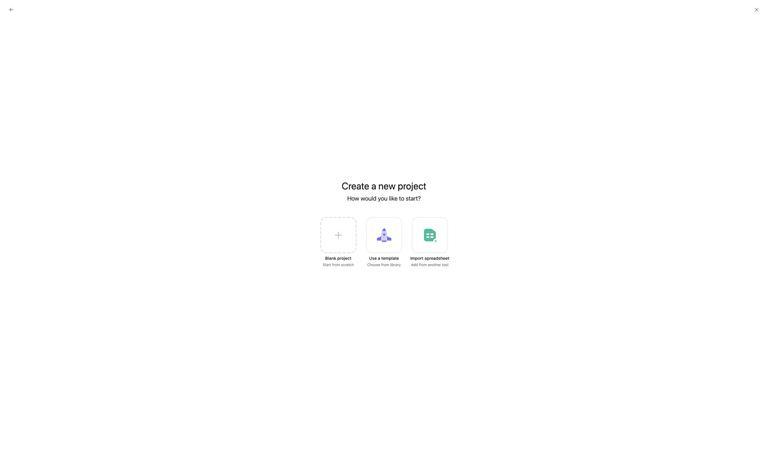 Task type: vqa. For each thing, say whether or not it's contained in the screenshot.
Use A Template Choose From Library
yes



Task type: locate. For each thing, give the bounding box(es) containing it.
2 from from the left
[[381, 263, 389, 267]]

dialog
[[605, 319, 756, 462]]

tool
[[442, 263, 448, 267]]

from inside use a template choose from library
[[381, 263, 389, 267]]

from inside the import spreadsheet add from another tool
[[419, 263, 427, 267]]

a right use on the bottom left of page
[[378, 256, 380, 261]]

blank project start from scratch
[[323, 256, 354, 267]]

0 vertical spatial a
[[371, 180, 376, 192]]

add
[[411, 263, 418, 267]]

a inside use a template choose from library
[[378, 256, 380, 261]]

blank
[[325, 256, 336, 261]]

use a template choose from library
[[367, 256, 401, 267]]

like
[[389, 195, 398, 202]]

you
[[378, 195, 387, 202]]

2 horizontal spatial from
[[419, 263, 427, 267]]

a for template
[[378, 256, 380, 261]]

from down template
[[381, 263, 389, 267]]

another
[[428, 263, 441, 267]]

create
[[342, 180, 369, 192]]

would
[[361, 195, 376, 202]]

from down blank
[[332, 263, 340, 267]]

1 horizontal spatial from
[[381, 263, 389, 267]]

a for new project
[[371, 180, 376, 192]]

0 horizontal spatial from
[[332, 263, 340, 267]]

from inside blank project start from scratch
[[332, 263, 340, 267]]

0 horizontal spatial a
[[371, 180, 376, 192]]

from right add
[[419, 263, 427, 267]]

3 from from the left
[[419, 263, 427, 267]]

from for import
[[419, 263, 427, 267]]

1 horizontal spatial a
[[378, 256, 380, 261]]

choose
[[367, 263, 380, 267]]

a
[[371, 180, 376, 192], [378, 256, 380, 261]]

a up would
[[371, 180, 376, 192]]

from
[[332, 263, 340, 267], [381, 263, 389, 267], [419, 263, 427, 267]]

1 from from the left
[[332, 263, 340, 267]]

list box
[[313, 2, 458, 12]]

scratch
[[341, 263, 354, 267]]

1 vertical spatial a
[[378, 256, 380, 261]]

project
[[337, 256, 351, 261]]



Task type: describe. For each thing, give the bounding box(es) containing it.
spreadsheet
[[425, 256, 449, 261]]

library
[[390, 263, 401, 267]]

create a new project
[[342, 180, 426, 192]]

start
[[323, 263, 331, 267]]

use
[[369, 256, 377, 261]]

from for blank
[[332, 263, 340, 267]]

template
[[381, 256, 399, 261]]

hide sidebar image
[[8, 5, 13, 10]]

import spreadsheet add from another tool
[[410, 256, 449, 267]]

how would you like to start?
[[347, 195, 421, 202]]

go back image
[[9, 7, 14, 12]]

how
[[347, 195, 359, 202]]

close image
[[754, 7, 759, 12]]

import
[[410, 256, 423, 261]]

new project
[[378, 180, 426, 192]]

to start?
[[399, 195, 421, 202]]



